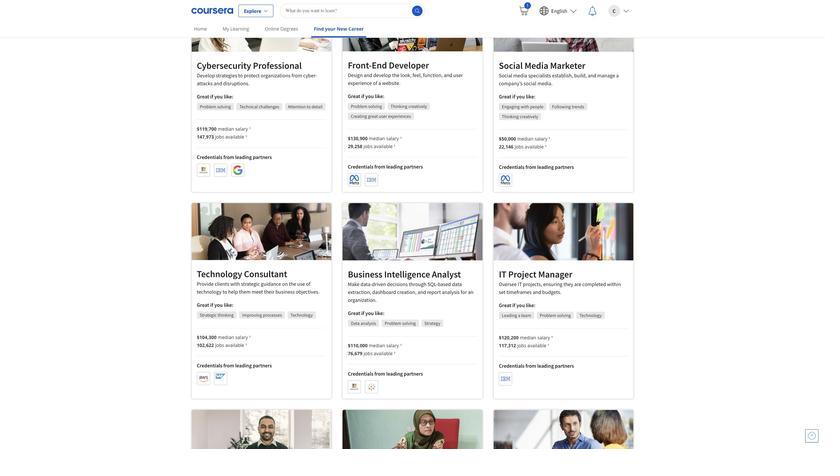 Task type: describe. For each thing, give the bounding box(es) containing it.
technology consultant provide clients with strategic guidance on the use of technology to help them meet their business objectives.
[[197, 268, 320, 295]]

credentials from leading partners for media
[[499, 164, 574, 170]]

through
[[409, 281, 427, 288]]

leading for end
[[386, 163, 403, 170]]

the inside front-end developer design and develop the look, feel, function, and user experience of a website.
[[392, 72, 400, 78]]

jobs for it
[[517, 343, 526, 349]]

like: for intelligence
[[375, 310, 385, 317]]

$119,700
[[197, 126, 217, 132]]

find your new career
[[314, 26, 364, 32]]

strategic thinking
[[200, 313, 234, 318]]

solving up great
[[368, 103, 382, 109]]

credentials from leading partners for professional
[[197, 154, 272, 160]]

leading for intelligence
[[386, 371, 403, 377]]

marketer
[[550, 59, 586, 71]]

find
[[314, 26, 324, 32]]

challenges
[[259, 104, 279, 110]]

creating
[[351, 113, 367, 119]]

like: for end
[[375, 93, 385, 99]]

business
[[348, 268, 383, 280]]

online degrees link
[[262, 21, 301, 36]]

credentials for cybersecurity
[[197, 154, 222, 160]]

develop
[[373, 72, 391, 78]]

problem solving up great
[[351, 103, 382, 109]]

meet
[[252, 289, 263, 295]]

attention to detail
[[288, 104, 323, 110]]

1
[[526, 2, 529, 8]]

following
[[552, 104, 571, 110]]

to inside cybersecurity professional develop strategies to protect organizations from cyber- attacks and disruptions.
[[238, 72, 243, 79]]

attention
[[288, 104, 306, 110]]

data-
[[361, 281, 372, 288]]

to inside technology consultant provide clients with strategic guidance on the use of technology to help them meet their business objectives.
[[223, 289, 227, 295]]

great for social
[[499, 93, 512, 100]]

76,679
[[348, 350, 363, 357]]

problem up $119,700
[[200, 104, 216, 110]]

great for cybersecurity
[[197, 93, 209, 100]]

oversee
[[499, 281, 517, 288]]

social media marketer image
[[494, 0, 634, 52]]

salary for media
[[535, 136, 548, 142]]

credentials from leading partners for consultant
[[197, 363, 272, 369]]

intelligence
[[384, 268, 430, 280]]

business intelligence analyst make data-driven decisions through sql-based data extraction, dashboard creation, and report analysis for an organization.
[[348, 268, 474, 303]]

improving
[[242, 313, 262, 318]]

with inside technology consultant provide clients with strategic guidance on the use of technology to help them meet their business objectives.
[[230, 281, 240, 287]]

cyber-
[[303, 72, 317, 79]]

0 vertical spatial thinking creatively
[[391, 103, 427, 109]]

extraction,
[[348, 289, 371, 295]]

like: for professional
[[224, 93, 233, 100]]

available for media
[[525, 144, 544, 150]]

people
[[530, 104, 544, 110]]

protect
[[244, 72, 260, 79]]

media
[[525, 59, 549, 71]]

creation,
[[397, 289, 417, 295]]

and inside social media marketer social media specialists establish, build, and manage a company's social media.
[[588, 72, 597, 79]]

use
[[297, 281, 305, 287]]

leading
[[502, 313, 517, 319]]

you for technology
[[214, 302, 223, 309]]

engaging with people
[[502, 104, 544, 110]]

my
[[223, 26, 229, 32]]

from for it project manager
[[526, 363, 537, 369]]

credentials from leading partners for intelligence
[[348, 371, 423, 377]]

a inside front-end developer design and develop the look, feel, function, and user experience of a website.
[[379, 80, 381, 86]]

leading for media
[[538, 164, 554, 170]]

online
[[265, 26, 279, 32]]

147,973
[[197, 134, 214, 140]]

develop
[[197, 72, 215, 79]]

if for technology
[[210, 302, 213, 309]]

following trends
[[552, 104, 584, 110]]

analysis inside "business intelligence analyst make data-driven decisions through sql-based data extraction, dashboard creation, and report analysis for an organization."
[[442, 289, 460, 295]]

$104,300
[[197, 335, 217, 341]]

look,
[[401, 72, 412, 78]]

117,312
[[499, 343, 516, 349]]

company's
[[499, 80, 523, 87]]

my learning
[[223, 26, 249, 32]]

engaging
[[502, 104, 520, 110]]

design
[[348, 72, 363, 78]]

cybersecurity analyst image
[[192, 0, 332, 52]]

budgets.
[[542, 289, 562, 295]]

$120,200 median salary ¹ 117,312 jobs available ¹
[[499, 335, 553, 349]]

median for end
[[369, 135, 385, 142]]

technology for it project manager
[[580, 313, 602, 319]]

available for intelligence
[[374, 350, 393, 357]]

degrees
[[280, 26, 298, 32]]

if for front-
[[361, 93, 365, 99]]

set
[[499, 289, 506, 295]]

social
[[524, 80, 537, 87]]

based
[[438, 281, 451, 288]]

credentials for it
[[499, 363, 525, 369]]

median for intelligence
[[369, 343, 385, 349]]

like: for media
[[526, 93, 536, 100]]

credentials for social
[[499, 164, 525, 170]]

1 vertical spatial user
[[379, 113, 387, 119]]

for
[[461, 289, 467, 295]]

jobs for business
[[364, 350, 373, 357]]

great for technology
[[197, 302, 209, 309]]

great if you like: for social
[[499, 93, 536, 100]]

1 horizontal spatial creatively
[[520, 114, 539, 119]]

median for consultant
[[218, 335, 234, 341]]

jobs for technology
[[215, 342, 224, 349]]

median for media
[[517, 136, 534, 142]]

solving down budgets.
[[557, 313, 571, 319]]

great if you like: for cybersecurity
[[197, 93, 233, 100]]

strategies
[[216, 72, 237, 79]]

from inside cybersecurity professional develop strategies to protect organizations from cyber- attacks and disruptions.
[[292, 72, 302, 79]]

$50,000
[[499, 136, 516, 142]]

function,
[[423, 72, 443, 78]]

problem up creating
[[351, 103, 367, 109]]

consultant
[[244, 268, 287, 280]]

home
[[194, 26, 207, 32]]

problem solving down budgets.
[[540, 313, 571, 319]]

explore button
[[238, 4, 274, 17]]

projects,
[[523, 281, 542, 288]]

What do you want to learn? text field
[[280, 3, 425, 18]]

manager
[[539, 268, 573, 280]]

you for it
[[517, 302, 525, 309]]

leading a team
[[502, 313, 531, 319]]

leading for consultant
[[235, 363, 252, 369]]

help center image
[[808, 432, 816, 440]]

their
[[264, 289, 275, 295]]

cybersecurity professional develop strategies to protect organizations from cyber- attacks and disruptions.
[[197, 60, 317, 87]]

from for front-end developer
[[375, 163, 385, 170]]

1 horizontal spatial a
[[518, 313, 521, 319]]

available for end
[[374, 143, 393, 150]]

0 horizontal spatial thinking
[[391, 103, 408, 109]]

detail
[[312, 104, 323, 110]]

front-end developer design and develop the look, feel, function, and user experience of a website.
[[348, 59, 463, 86]]

1 link
[[513, 0, 534, 21]]

my learning link
[[220, 21, 252, 36]]

$130,900 median salary ¹ 29,258 jobs available ¹
[[348, 135, 402, 150]]

available for professional
[[225, 134, 244, 140]]

and right function, on the right of page
[[444, 72, 452, 78]]

median for professional
[[218, 126, 234, 132]]

credentials from leading partners for project
[[499, 363, 574, 369]]

median for project
[[520, 335, 536, 341]]

are
[[575, 281, 582, 288]]

1 horizontal spatial it
[[518, 281, 522, 288]]

media
[[514, 72, 527, 79]]

29,258
[[348, 143, 363, 150]]

analyst
[[432, 268, 461, 280]]

like: for project
[[526, 302, 536, 309]]

solving left the technical at the top
[[217, 104, 231, 110]]

problem solving up $119,700
[[200, 104, 231, 110]]

report
[[427, 289, 441, 295]]

partners for professional
[[253, 154, 272, 160]]

data
[[452, 281, 462, 288]]

partners for consultant
[[253, 363, 272, 369]]

if for business
[[361, 310, 365, 317]]

timeframes
[[507, 289, 532, 295]]

front-
[[348, 59, 372, 71]]

experience
[[348, 80, 372, 86]]

great for it
[[499, 302, 512, 309]]

shopping cart: 1 item element
[[519, 2, 531, 16]]

attacks
[[197, 80, 213, 87]]

make
[[348, 281, 360, 288]]

problem solving down the creation, in the bottom of the page
[[385, 321, 416, 326]]

thinking
[[218, 313, 234, 318]]

partners for intelligence
[[404, 371, 423, 377]]

strategy
[[425, 321, 441, 326]]

media.
[[538, 80, 553, 87]]



Task type: vqa. For each thing, say whether or not it's contained in the screenshot.
End's salary
yes



Task type: locate. For each thing, give the bounding box(es) containing it.
1 vertical spatial social
[[499, 72, 513, 79]]

2 horizontal spatial a
[[616, 72, 619, 79]]

if for it
[[513, 302, 516, 309]]

to up disruptions.
[[238, 72, 243, 79]]

business
[[276, 289, 295, 295]]

organization.
[[348, 297, 377, 303]]

jobs inside $120,200 median salary ¹ 117,312 jobs available ¹
[[517, 343, 526, 349]]

great for front-
[[348, 93, 360, 99]]

salary inside the $50,000 median salary ¹ 22,146 jobs available ¹
[[535, 136, 548, 142]]

great if you like: for business
[[348, 310, 385, 317]]

of right use
[[306, 281, 311, 287]]

creating great user experiences
[[351, 113, 411, 119]]

credentials from leading partners down $119,700 median salary ¹ 147,973 jobs available ¹
[[197, 154, 272, 160]]

median inside the $104,300 median salary ¹ 102,622 jobs available ¹
[[218, 335, 234, 341]]

0 vertical spatial analysis
[[442, 289, 460, 295]]

them
[[239, 289, 251, 295]]

clients
[[215, 281, 229, 287]]

great down the "attacks"
[[197, 93, 209, 100]]

0 vertical spatial a
[[616, 72, 619, 79]]

driven
[[372, 281, 386, 288]]

1 vertical spatial analysis
[[361, 321, 376, 326]]

if down experience
[[361, 93, 365, 99]]

from for cybersecurity professional
[[223, 154, 234, 160]]

2 horizontal spatial technology
[[580, 313, 602, 319]]

project
[[509, 268, 537, 280]]

learning
[[230, 26, 249, 32]]

user right great
[[379, 113, 387, 119]]

great up the leading on the bottom right of the page
[[499, 302, 512, 309]]

median right '$110,000'
[[369, 343, 385, 349]]

credentials from leading partners down the $50,000 median salary ¹ 22,146 jobs available ¹
[[499, 164, 574, 170]]

great up strategic
[[197, 302, 209, 309]]

0 horizontal spatial with
[[230, 281, 240, 287]]

salary inside $130,900 median salary ¹ 29,258 jobs available ¹
[[386, 135, 399, 142]]

from down $119,700 median salary ¹ 147,973 jobs available ¹
[[223, 154, 234, 160]]

from down the $104,300 median salary ¹ 102,622 jobs available ¹
[[223, 363, 234, 369]]

great if you like: up data analysis at the bottom left of page
[[348, 310, 385, 317]]

median right $130,900
[[369, 135, 385, 142]]

salary inside $110,000 median salary ¹ 76,679 jobs available ¹
[[386, 343, 399, 349]]

if up data analysis at the bottom left of page
[[361, 310, 365, 317]]

a right the manage
[[616, 72, 619, 79]]

great
[[368, 113, 378, 119]]

1 horizontal spatial to
[[238, 72, 243, 79]]

great if you like: down the "attacks"
[[197, 93, 233, 100]]

partners for media
[[555, 164, 574, 170]]

$110,000
[[348, 343, 368, 349]]

analysis right data
[[361, 321, 376, 326]]

leading down $119,700 median salary ¹ 147,973 jobs available ¹
[[235, 154, 252, 160]]

decisions
[[387, 281, 408, 288]]

if down the "attacks"
[[210, 93, 213, 100]]

if up strategic
[[210, 302, 213, 309]]

1 horizontal spatial thinking
[[502, 114, 519, 119]]

problem
[[351, 103, 367, 109], [200, 104, 216, 110], [540, 313, 557, 319], [385, 321, 401, 326]]

1 vertical spatial of
[[306, 281, 311, 287]]

1 vertical spatial it
[[518, 281, 522, 288]]

your
[[325, 26, 336, 32]]

if up engaging
[[513, 93, 516, 100]]

salary inside the $104,300 median salary ¹ 102,622 jobs available ¹
[[235, 335, 248, 341]]

help
[[228, 289, 238, 295]]

like: down website.
[[375, 93, 385, 99]]

$50,000 median salary ¹ 22,146 jobs available ¹
[[499, 136, 550, 150]]

of inside front-end developer design and develop the look, feel, function, and user experience of a website.
[[373, 80, 377, 86]]

salary
[[235, 126, 248, 132], [386, 135, 399, 142], [535, 136, 548, 142], [235, 335, 248, 341], [538, 335, 550, 341], [386, 343, 399, 349]]

you up data analysis at the bottom left of page
[[366, 310, 374, 317]]

salary for professional
[[235, 126, 248, 132]]

problem solving
[[351, 103, 382, 109], [200, 104, 231, 110], [540, 313, 571, 319], [385, 321, 416, 326]]

find your new career link
[[311, 21, 367, 38]]

credentials from leading partners for end
[[348, 163, 423, 170]]

thinking up experiences
[[391, 103, 408, 109]]

available right 29,258
[[374, 143, 393, 150]]

creatively
[[409, 103, 427, 109], [520, 114, 539, 119]]

jobs right the 102,622
[[215, 342, 224, 349]]

developer
[[389, 59, 429, 71]]

available inside $130,900 median salary ¹ 29,258 jobs available ¹
[[374, 143, 393, 150]]

improving processes
[[242, 313, 282, 318]]

jobs for cybersecurity
[[215, 134, 224, 140]]

0 vertical spatial social
[[499, 59, 523, 71]]

credentials for front-
[[348, 163, 374, 170]]

technology inside technology consultant provide clients with strategic guidance on the use of technology to help them meet their business objectives.
[[197, 268, 242, 280]]

like: up people
[[526, 93, 536, 100]]

a left team
[[518, 313, 521, 319]]

thinking
[[391, 103, 408, 109], [502, 114, 519, 119]]

of
[[373, 80, 377, 86], [306, 281, 311, 287]]

jobs right 76,679
[[364, 350, 373, 357]]

team
[[522, 313, 531, 319]]

you for business
[[366, 310, 374, 317]]

build,
[[574, 72, 587, 79]]

and
[[364, 72, 372, 78], [444, 72, 452, 78], [588, 72, 597, 79], [214, 80, 222, 87], [418, 289, 426, 295], [533, 289, 541, 295]]

¹
[[249, 126, 251, 132], [246, 134, 247, 140], [400, 135, 402, 142], [549, 136, 550, 142], [394, 143, 396, 150], [545, 144, 547, 150], [249, 335, 251, 341], [551, 335, 553, 341], [246, 342, 247, 349], [400, 343, 402, 349], [548, 343, 549, 349], [394, 350, 396, 357]]

median inside the $50,000 median salary ¹ 22,146 jobs available ¹
[[517, 136, 534, 142]]

and up experience
[[364, 72, 372, 78]]

technology up clients
[[197, 268, 242, 280]]

median right $119,700
[[218, 126, 234, 132]]

social up company's
[[499, 72, 513, 79]]

trends
[[572, 104, 584, 110]]

like: up data analysis at the bottom left of page
[[375, 310, 385, 317]]

problem right team
[[540, 313, 557, 319]]

1 vertical spatial with
[[230, 281, 240, 287]]

0 vertical spatial user
[[454, 72, 463, 78]]

organizations
[[261, 72, 291, 79]]

of inside technology consultant provide clients with strategic guidance on the use of technology to help them meet their business objectives.
[[306, 281, 311, 287]]

jobs
[[215, 134, 224, 140], [364, 143, 373, 150], [515, 144, 524, 150], [215, 342, 224, 349], [517, 343, 526, 349], [364, 350, 373, 357]]

1 horizontal spatial the
[[392, 72, 400, 78]]

credentials down the 102,622
[[197, 363, 222, 369]]

and down through
[[418, 289, 426, 295]]

salary for consultant
[[235, 335, 248, 341]]

median right $120,200
[[520, 335, 536, 341]]

and inside cybersecurity professional develop strategies to protect organizations from cyber- attacks and disruptions.
[[214, 80, 222, 87]]

0 horizontal spatial of
[[306, 281, 311, 287]]

great if you like: down experience
[[348, 93, 385, 99]]

great if you like: for front-
[[348, 93, 385, 99]]

problem right data analysis at the bottom left of page
[[385, 321, 401, 326]]

from for technology consultant
[[223, 363, 234, 369]]

on
[[282, 281, 288, 287]]

available inside the $104,300 median salary ¹ 102,622 jobs available ¹
[[225, 342, 244, 349]]

0 horizontal spatial a
[[379, 80, 381, 86]]

credentials down 22,146
[[499, 164, 525, 170]]

great if you like: up leading a team
[[499, 302, 536, 309]]

salary inside $120,200 median salary ¹ 117,312 jobs available ¹
[[538, 335, 550, 341]]

professional
[[253, 60, 302, 72]]

available right the 102,622
[[225, 342, 244, 349]]

technology down objectives.
[[291, 313, 313, 318]]

leading for project
[[538, 363, 554, 369]]

leading down $110,000 median salary ¹ 76,679 jobs available ¹
[[386, 371, 403, 377]]

leading down the $104,300 median salary ¹ 102,622 jobs available ¹
[[235, 363, 252, 369]]

thinking creatively up experiences
[[391, 103, 427, 109]]

like: for consultant
[[224, 302, 233, 309]]

like:
[[375, 93, 385, 99], [526, 93, 536, 100], [224, 93, 233, 100], [224, 302, 233, 309], [526, 302, 536, 309], [375, 310, 385, 317]]

bookkeeper image
[[343, 410, 483, 449]]

you up strategic thinking on the left of page
[[214, 302, 223, 309]]

available right 147,973
[[225, 134, 244, 140]]

it up timeframes
[[518, 281, 522, 288]]

1 vertical spatial thinking creatively
[[502, 114, 539, 119]]

to
[[238, 72, 243, 79], [307, 104, 311, 110], [223, 289, 227, 295]]

within
[[607, 281, 621, 288]]

analysis down the data at the bottom of the page
[[442, 289, 460, 295]]

home link
[[191, 21, 210, 36]]

available for project
[[528, 343, 547, 349]]

technology for technology consultant
[[291, 313, 313, 318]]

from for business intelligence analyst
[[375, 371, 385, 377]]

leading down $130,900 median salary ¹ 29,258 jobs available ¹
[[386, 163, 403, 170]]

technical challenges
[[240, 104, 279, 110]]

1 vertical spatial a
[[379, 80, 381, 86]]

available inside $119,700 median salary ¹ 147,973 jobs available ¹
[[225, 134, 244, 140]]

1 horizontal spatial thinking creatively
[[502, 114, 539, 119]]

data analysis
[[351, 321, 376, 326]]

2 vertical spatial to
[[223, 289, 227, 295]]

0 horizontal spatial technology
[[197, 268, 242, 280]]

website.
[[382, 80, 401, 86]]

jobs inside $119,700 median salary ¹ 147,973 jobs available ¹
[[215, 134, 224, 140]]

user right function, on the right of page
[[454, 72, 463, 78]]

completed
[[583, 281, 606, 288]]

None search field
[[280, 3, 425, 18]]

to left detail
[[307, 104, 311, 110]]

credentials for technology
[[197, 363, 222, 369]]

and right build,
[[588, 72, 597, 79]]

jobs for social
[[515, 144, 524, 150]]

technical
[[240, 104, 258, 110]]

credentials down 29,258
[[348, 163, 374, 170]]

social up media
[[499, 59, 523, 71]]

it
[[499, 268, 507, 280], [518, 281, 522, 288]]

1 horizontal spatial analysis
[[442, 289, 460, 295]]

available right 117,312
[[528, 343, 547, 349]]

you for front-
[[366, 93, 374, 99]]

2 vertical spatial a
[[518, 313, 521, 319]]

22,146
[[499, 144, 514, 150]]

salary inside $119,700 median salary ¹ 147,973 jobs available ¹
[[235, 126, 248, 132]]

a down the develop
[[379, 80, 381, 86]]

great
[[348, 93, 360, 99], [499, 93, 512, 100], [197, 93, 209, 100], [197, 302, 209, 309], [499, 302, 512, 309], [348, 310, 360, 317]]

great down experience
[[348, 93, 360, 99]]

ensuring
[[543, 281, 563, 288]]

social media marketer social media specialists establish, build, and manage a company's social media.
[[499, 59, 619, 87]]

0 horizontal spatial the
[[289, 281, 296, 287]]

they
[[564, 281, 573, 288]]

online degrees
[[265, 26, 298, 32]]

jobs inside the $104,300 median salary ¹ 102,622 jobs available ¹
[[215, 342, 224, 349]]

like: up thinking
[[224, 302, 233, 309]]

leading for professional
[[235, 154, 252, 160]]

new
[[337, 26, 347, 32]]

the inside technology consultant provide clients with strategic guidance on the use of technology to help them meet their business objectives.
[[289, 281, 296, 287]]

great if you like: for it
[[499, 302, 536, 309]]

partners for end
[[404, 163, 423, 170]]

creatively up experiences
[[409, 103, 427, 109]]

great if you like: for technology
[[197, 302, 233, 309]]

if for social
[[513, 93, 516, 100]]

1 vertical spatial to
[[307, 104, 311, 110]]

median inside $119,700 median salary ¹ 147,973 jobs available ¹
[[218, 126, 234, 132]]

jobs right 147,973
[[215, 134, 224, 140]]

1 vertical spatial thinking
[[502, 114, 519, 119]]

available for consultant
[[225, 342, 244, 349]]

leading down $120,200 median salary ¹ 117,312 jobs available ¹
[[538, 363, 554, 369]]

if up leading a team
[[513, 302, 516, 309]]

1 vertical spatial the
[[289, 281, 296, 287]]

thinking creatively
[[391, 103, 427, 109], [502, 114, 539, 119]]

jobs for front-
[[364, 143, 373, 150]]

salary for end
[[386, 135, 399, 142]]

median
[[218, 126, 234, 132], [369, 135, 385, 142], [517, 136, 534, 142], [218, 335, 234, 341], [520, 335, 536, 341], [369, 343, 385, 349]]

the right on
[[289, 281, 296, 287]]

from
[[292, 72, 302, 79], [223, 154, 234, 160], [375, 163, 385, 170], [526, 164, 537, 170], [223, 363, 234, 369], [526, 363, 537, 369], [375, 371, 385, 377]]

solving
[[368, 103, 382, 109], [217, 104, 231, 110], [557, 313, 571, 319], [402, 321, 416, 326]]

0 horizontal spatial creatively
[[409, 103, 427, 109]]

median right the $50,000 at the right
[[517, 136, 534, 142]]

available inside the $50,000 median salary ¹ 22,146 jobs available ¹
[[525, 144, 544, 150]]

credentials down 147,973
[[197, 154, 222, 160]]

median inside $120,200 median salary ¹ 117,312 jobs available ¹
[[520, 335, 536, 341]]

from for social media marketer
[[526, 164, 537, 170]]

strategic
[[241, 281, 260, 287]]

0 horizontal spatial to
[[223, 289, 227, 295]]

credentials from leading partners down $130,900 median salary ¹ 29,258 jobs available ¹
[[348, 163, 423, 170]]

you up leading a team
[[517, 302, 525, 309]]

credentials from leading partners down the $104,300 median salary ¹ 102,622 jobs available ¹
[[197, 363, 272, 369]]

2 social from the top
[[499, 72, 513, 79]]

0 vertical spatial the
[[392, 72, 400, 78]]

1 horizontal spatial user
[[454, 72, 463, 78]]

the up website.
[[392, 72, 400, 78]]

you down experience
[[366, 93, 374, 99]]

strategic
[[200, 313, 217, 318]]

from down $120,200 median salary ¹ 117,312 jobs available ¹
[[526, 363, 537, 369]]

thinking creatively down engaging with people
[[502, 114, 539, 119]]

median inside $110,000 median salary ¹ 76,679 jobs available ¹
[[369, 343, 385, 349]]

credentials from leading partners down $110,000 median salary ¹ 76,679 jobs available ¹
[[348, 371, 423, 377]]

an
[[468, 289, 474, 295]]

1 horizontal spatial technology
[[291, 313, 313, 318]]

from down $110,000 median salary ¹ 76,679 jobs available ¹
[[375, 371, 385, 377]]

you for social
[[517, 93, 525, 100]]

1 social from the top
[[499, 59, 523, 71]]

explore
[[244, 7, 261, 14]]

english
[[552, 7, 568, 14]]

salary for intelligence
[[386, 343, 399, 349]]

thinking down engaging
[[502, 114, 519, 119]]

credentials down 76,679
[[348, 371, 374, 377]]

jobs right 22,146
[[515, 144, 524, 150]]

great if you like: up engaging with people
[[499, 93, 536, 100]]

$104,300 median salary ¹ 102,622 jobs available ¹
[[197, 335, 251, 349]]

median inside $130,900 median salary ¹ 29,258 jobs available ¹
[[369, 135, 385, 142]]

you for cybersecurity
[[214, 93, 223, 100]]

if for cybersecurity
[[210, 93, 213, 100]]

available inside $120,200 median salary ¹ 117,312 jobs available ¹
[[528, 343, 547, 349]]

2 horizontal spatial to
[[307, 104, 311, 110]]

leading down the $50,000 median salary ¹ 22,146 jobs available ¹
[[538, 164, 554, 170]]

and inside it project manager oversee it projects, ensuring they are completed within set timeframes and budgets.
[[533, 289, 541, 295]]

0 horizontal spatial user
[[379, 113, 387, 119]]

like: down disruptions.
[[224, 93, 233, 100]]

0 vertical spatial of
[[373, 80, 377, 86]]

0 horizontal spatial it
[[499, 268, 507, 280]]

1 vertical spatial creatively
[[520, 114, 539, 119]]

with up the 'help'
[[230, 281, 240, 287]]

you down strategies at top left
[[214, 93, 223, 100]]

0 vertical spatial to
[[238, 72, 243, 79]]

with left people
[[521, 104, 529, 110]]

a
[[616, 72, 619, 79], [379, 80, 381, 86], [518, 313, 521, 319]]

available inside $110,000 median salary ¹ 76,679 jobs available ¹
[[374, 350, 393, 357]]

available right 76,679
[[374, 350, 393, 357]]

and down projects,
[[533, 289, 541, 295]]

it up oversee
[[499, 268, 507, 280]]

1 horizontal spatial of
[[373, 80, 377, 86]]

credentials for business
[[348, 371, 374, 377]]

1 horizontal spatial with
[[521, 104, 529, 110]]

solving left the strategy at the bottom right of page
[[402, 321, 416, 326]]

jobs right 29,258
[[364, 143, 373, 150]]

coursera image
[[191, 5, 233, 16]]

great for business
[[348, 310, 360, 317]]

salary for project
[[538, 335, 550, 341]]

0 vertical spatial it
[[499, 268, 507, 280]]

experiences
[[388, 113, 411, 119]]

feel,
[[413, 72, 422, 78]]

$130,900
[[348, 135, 368, 142]]

c button
[[603, 0, 634, 21]]

partners for project
[[555, 363, 574, 369]]

credentials
[[197, 154, 222, 160], [348, 163, 374, 170], [499, 164, 525, 170], [197, 363, 222, 369], [499, 363, 525, 369], [348, 371, 374, 377]]

sql-
[[428, 281, 438, 288]]

great if you like:
[[348, 93, 385, 99], [499, 93, 536, 100], [197, 93, 233, 100], [197, 302, 233, 309], [499, 302, 536, 309], [348, 310, 385, 317]]

jobs inside $110,000 median salary ¹ 76,679 jobs available ¹
[[364, 350, 373, 357]]

great up data
[[348, 310, 360, 317]]

jobs inside $130,900 median salary ¹ 29,258 jobs available ¹
[[364, 143, 373, 150]]

creatively down engaging with people
[[520, 114, 539, 119]]

jobs inside the $50,000 median salary ¹ 22,146 jobs available ¹
[[515, 144, 524, 150]]

0 vertical spatial creatively
[[409, 103, 427, 109]]

from left cyber-
[[292, 72, 302, 79]]

and inside "business intelligence analyst make data-driven decisions through sql-based data extraction, dashboard creation, and report analysis for an organization."
[[418, 289, 426, 295]]

user inside front-end developer design and develop the look, feel, function, and user experience of a website.
[[454, 72, 463, 78]]

a inside social media marketer social media specialists establish, build, and manage a company's social media.
[[616, 72, 619, 79]]

0 vertical spatial with
[[521, 104, 529, 110]]

specialists
[[528, 72, 551, 79]]

0 horizontal spatial thinking creatively
[[391, 103, 427, 109]]

if
[[361, 93, 365, 99], [513, 93, 516, 100], [210, 93, 213, 100], [210, 302, 213, 309], [513, 302, 516, 309], [361, 310, 365, 317]]

0 horizontal spatial analysis
[[361, 321, 376, 326]]

0 vertical spatial thinking
[[391, 103, 408, 109]]

from down $130,900 median salary ¹ 29,258 jobs available ¹
[[375, 163, 385, 170]]



